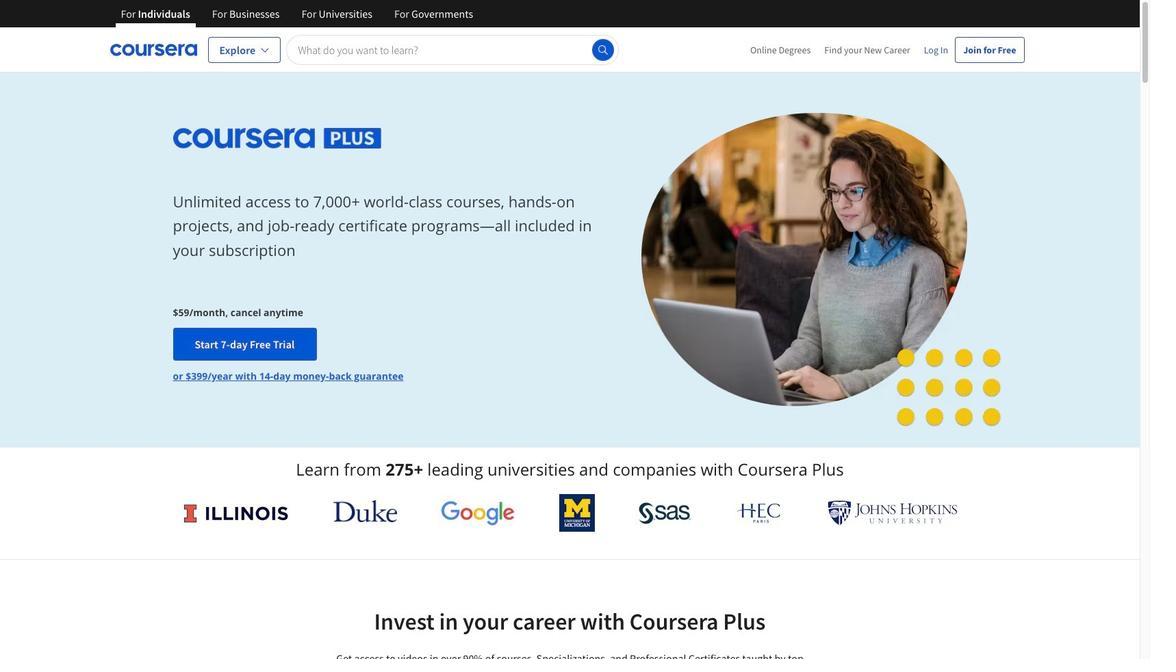 Task type: vqa. For each thing, say whether or not it's contained in the screenshot.
University of Illinois at Urbana-Champaign "image"
yes



Task type: describe. For each thing, give the bounding box(es) containing it.
university of michigan image
[[559, 495, 595, 532]]

hec paris image
[[736, 499, 784, 527]]

university of illinois at urbana-champaign image
[[183, 502, 289, 524]]

coursera plus image
[[173, 128, 381, 148]]



Task type: locate. For each thing, give the bounding box(es) containing it.
johns hopkins university image
[[828, 501, 958, 526]]

None search field
[[287, 35, 619, 65]]

google image
[[441, 501, 515, 526]]

banner navigation
[[110, 0, 484, 38]]

duke university image
[[334, 501, 397, 523]]

sas image
[[639, 502, 691, 524]]

What do you want to learn? text field
[[287, 35, 619, 65]]

coursera image
[[110, 39, 197, 61]]



